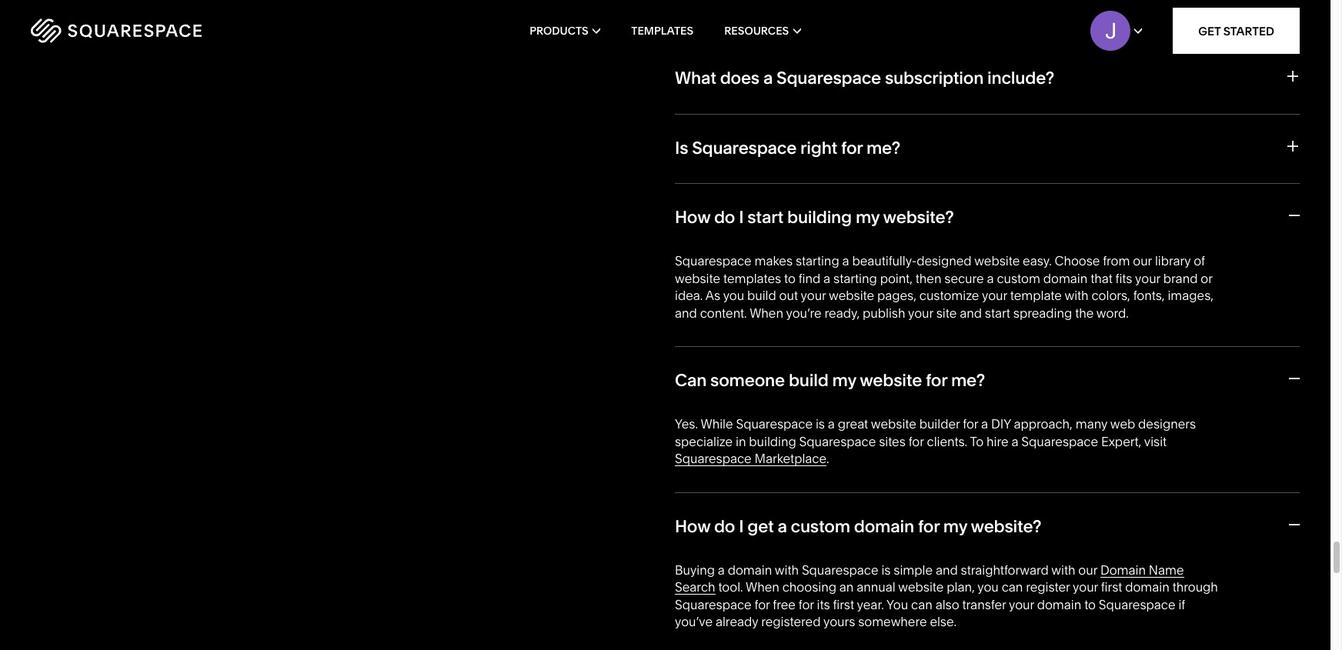 Task type: locate. For each thing, give the bounding box(es) containing it.
squarespace up the an
[[802, 563, 879, 578]]

how inside how do i get a custom domain for my website? dropdown button
[[675, 516, 711, 537]]

squarespace
[[777, 68, 882, 89], [692, 138, 797, 158], [675, 254, 752, 269], [736, 417, 813, 432], [800, 434, 876, 449], [1022, 434, 1099, 449], [675, 451, 752, 467], [802, 563, 879, 578], [675, 597, 752, 613], [1099, 597, 1176, 613]]

0 horizontal spatial is
[[816, 417, 825, 432]]

when up "free"
[[746, 580, 780, 595]]

idea.
[[675, 288, 703, 303]]

0 vertical spatial to
[[785, 271, 796, 286]]

squarespace up as
[[675, 254, 752, 269]]

starting
[[796, 254, 840, 269], [834, 271, 877, 286]]

you
[[723, 288, 745, 303], [978, 580, 999, 595]]

1 horizontal spatial and
[[936, 563, 958, 578]]

is left great
[[816, 417, 825, 432]]

first down domain
[[1102, 580, 1123, 595]]

for
[[842, 138, 863, 158], [926, 370, 948, 391], [963, 417, 979, 432], [909, 434, 924, 449], [918, 516, 940, 537], [755, 597, 770, 613], [799, 597, 814, 613]]

1 horizontal spatial can
[[1002, 580, 1023, 595]]

i for start
[[739, 207, 744, 228]]

0 horizontal spatial and
[[675, 305, 697, 321]]

1 horizontal spatial website?
[[971, 516, 1042, 537]]

me? right 'right'
[[867, 138, 901, 158]]

our inside squarespace makes starting a beautifully-designed website easy. choose from our library of website templates to find a starting point, then secure a custom domain that fits your brand or idea. as you build out your website pages, customize your template with colors, fonts, images, and content. when you're ready, publish your site and start spreading the word.
[[1134, 254, 1153, 269]]

someone
[[711, 370, 785, 391]]

0 vertical spatial do
[[714, 207, 735, 228]]

1 horizontal spatial build
[[789, 370, 829, 391]]

build
[[748, 288, 777, 303], [789, 370, 829, 391]]

building inside yes. while squarespace is a great website builder for a diy approach, many web designers specialize in building squarespace sites for clients. to hire a squarespace expert, visit squarespace marketplace .
[[749, 434, 797, 449]]

domain down 'choose'
[[1044, 271, 1088, 286]]

a right does
[[764, 68, 773, 89]]

0 horizontal spatial you
[[723, 288, 745, 303]]

first
[[1102, 580, 1123, 595], [833, 597, 855, 613]]

i up templates
[[739, 207, 744, 228]]

products
[[530, 24, 589, 38]]

start up makes
[[748, 207, 784, 228]]

you up content. on the top right
[[723, 288, 745, 303]]

how
[[675, 207, 711, 228], [675, 516, 711, 537]]

free
[[773, 597, 796, 613]]

1 horizontal spatial to
[[1085, 597, 1096, 613]]

1 vertical spatial website?
[[971, 516, 1042, 537]]

include?
[[988, 68, 1055, 89]]

2 how from the top
[[675, 516, 711, 537]]

clients.
[[927, 434, 968, 449]]

can right the you
[[912, 597, 933, 613]]

with up the
[[1065, 288, 1089, 303]]

a inside dropdown button
[[778, 516, 787, 537]]

1 vertical spatial when
[[746, 580, 780, 595]]

many
[[1076, 417, 1108, 432]]

website up sites
[[871, 417, 917, 432]]

domain up buying a domain with squarespace is simple and straightforward with our
[[854, 516, 915, 537]]

beautifully-
[[853, 254, 917, 269]]

a up tool.
[[718, 563, 725, 578]]

resources
[[725, 24, 789, 38]]

squarespace up 'right'
[[777, 68, 882, 89]]

0 vertical spatial how
[[675, 207, 711, 228]]

1 how from the top
[[675, 207, 711, 228]]

1 vertical spatial building
[[749, 434, 797, 449]]

domain name search
[[675, 563, 1184, 595]]

1 vertical spatial our
[[1079, 563, 1098, 578]]

squarespace up in
[[736, 417, 813, 432]]

building up the marketplace
[[749, 434, 797, 449]]

you up transfer
[[978, 580, 999, 595]]

0 horizontal spatial build
[[748, 288, 777, 303]]

your down register
[[1009, 597, 1035, 613]]

0 vertical spatial is
[[816, 417, 825, 432]]

templates
[[724, 271, 782, 286]]

0 vertical spatial can
[[1002, 580, 1023, 595]]

1 horizontal spatial our
[[1134, 254, 1153, 269]]

squarespace right "is"
[[692, 138, 797, 158]]

custom inside squarespace makes starting a beautifully-designed website easy. choose from our library of website templates to find a starting point, then secure a custom domain that fits your brand or idea. as you build out your website pages, customize your template with colors, fonts, images, and content. when you're ready, publish your site and start spreading the word.
[[997, 271, 1041, 286]]

1 vertical spatial to
[[1085, 597, 1096, 613]]

my up domain name search link
[[944, 516, 968, 537]]

1 vertical spatial is
[[882, 563, 891, 578]]

and right 'site'
[[960, 305, 982, 321]]

and down idea.
[[675, 305, 697, 321]]

you inside squarespace makes starting a beautifully-designed website easy. choose from our library of website templates to find a starting point, then secure a custom domain that fits your brand or idea. as you build out your website pages, customize your template with colors, fonts, images, and content. when you're ready, publish your site and start spreading the word.
[[723, 288, 745, 303]]

brand
[[1164, 271, 1198, 286]]

build right someone
[[789, 370, 829, 391]]

when
[[750, 305, 784, 321], [746, 580, 780, 595]]

1 horizontal spatial is
[[882, 563, 891, 578]]

when inside squarespace makes starting a beautifully-designed website easy. choose from our library of website templates to find a starting point, then secure a custom domain that fits your brand or idea. as you build out your website pages, customize your template with colors, fonts, images, and content. when you're ready, publish your site and start spreading the word.
[[750, 305, 784, 321]]

a right secure
[[987, 271, 994, 286]]

0 vertical spatial when
[[750, 305, 784, 321]]

building
[[788, 207, 852, 228], [749, 434, 797, 449]]

1 vertical spatial build
[[789, 370, 829, 391]]

when down out
[[750, 305, 784, 321]]

to inside "tool. when choosing an annual website plan, you can register your first domain through squarespace for free for its first year. you can also transfer your domain to squarespace if you've already registered yours somewhere else."
[[1085, 597, 1096, 613]]

template
[[1011, 288, 1062, 303]]

my up beautifully-
[[856, 207, 880, 228]]

how for how do i get a custom domain for my website?
[[675, 516, 711, 537]]

to
[[970, 434, 984, 449]]

0 vertical spatial you
[[723, 288, 745, 303]]

squarespace down domain
[[1099, 597, 1176, 613]]

custom inside dropdown button
[[791, 516, 851, 537]]

domain
[[1044, 271, 1088, 286], [854, 516, 915, 537], [728, 563, 772, 578], [1126, 580, 1170, 595], [1038, 597, 1082, 613]]

0 horizontal spatial our
[[1079, 563, 1098, 578]]

squarespace down specialize
[[675, 451, 752, 467]]

register
[[1026, 580, 1071, 595]]

2 vertical spatial my
[[944, 516, 968, 537]]

i inside how do i start building my website? dropdown button
[[739, 207, 744, 228]]

website up great
[[860, 370, 922, 391]]

for up builder
[[926, 370, 948, 391]]

0 vertical spatial start
[[748, 207, 784, 228]]

0 horizontal spatial custom
[[791, 516, 851, 537]]

i left the get
[[739, 516, 744, 537]]

its
[[817, 597, 830, 613]]

do inside dropdown button
[[714, 516, 735, 537]]

and
[[675, 305, 697, 321], [960, 305, 982, 321], [936, 563, 958, 578]]

0 horizontal spatial me?
[[867, 138, 901, 158]]

straightforward
[[961, 563, 1049, 578]]

squarespace down approach,
[[1022, 434, 1099, 449]]

ready,
[[825, 305, 860, 321]]

buying
[[675, 563, 715, 578]]

1 i from the top
[[739, 207, 744, 228]]

0 vertical spatial website?
[[883, 207, 954, 228]]

is up annual
[[882, 563, 891, 578]]

customize
[[920, 288, 980, 303]]

0 vertical spatial i
[[739, 207, 744, 228]]

my
[[856, 207, 880, 228], [833, 370, 857, 391], [944, 516, 968, 537]]

starting up find
[[796, 254, 840, 269]]

0 vertical spatial custom
[[997, 271, 1041, 286]]

1 vertical spatial i
[[739, 516, 744, 537]]

can down straightforward
[[1002, 580, 1023, 595]]

hire
[[987, 434, 1009, 449]]

for inside can someone build my website for me? dropdown button
[[926, 370, 948, 391]]

starting down beautifully-
[[834, 271, 877, 286]]

1 vertical spatial do
[[714, 516, 735, 537]]

do inside dropdown button
[[714, 207, 735, 228]]

website
[[975, 254, 1020, 269], [675, 271, 721, 286], [829, 288, 875, 303], [860, 370, 922, 391], [871, 417, 917, 432], [899, 580, 944, 595]]

0 horizontal spatial website?
[[883, 207, 954, 228]]

your down find
[[801, 288, 826, 303]]

1 vertical spatial start
[[985, 305, 1011, 321]]

our right from
[[1134, 254, 1153, 269]]

our
[[1134, 254, 1153, 269], [1079, 563, 1098, 578]]

word.
[[1097, 305, 1129, 321]]

start inside how do i start building my website? dropdown button
[[748, 207, 784, 228]]

for left "free"
[[755, 597, 770, 613]]

me? up builder
[[952, 370, 985, 391]]

building up find
[[788, 207, 852, 228]]

buying a domain with squarespace is simple and straightforward with our
[[675, 563, 1098, 578]]

is
[[675, 138, 688, 158]]

start down template
[[985, 305, 1011, 321]]

1 vertical spatial how
[[675, 516, 711, 537]]

0 vertical spatial me?
[[867, 138, 901, 158]]

out
[[780, 288, 798, 303]]

website? inside how do i get a custom domain for my website? dropdown button
[[971, 516, 1042, 537]]

how up buying
[[675, 516, 711, 537]]

0 vertical spatial first
[[1102, 580, 1123, 595]]

0 vertical spatial our
[[1134, 254, 1153, 269]]

do left the get
[[714, 516, 735, 537]]

a left beautifully-
[[843, 254, 850, 269]]

for up 'simple'
[[918, 516, 940, 537]]

0 horizontal spatial can
[[912, 597, 933, 613]]

1 do from the top
[[714, 207, 735, 228]]

2 do from the top
[[714, 516, 735, 537]]

i inside how do i get a custom domain for my website? dropdown button
[[739, 516, 744, 537]]

search
[[675, 580, 716, 595]]

and up "plan,"
[[936, 563, 958, 578]]

1 vertical spatial me?
[[952, 370, 985, 391]]

custom up template
[[997, 271, 1041, 286]]

templates
[[631, 24, 694, 38]]

1 horizontal spatial custom
[[997, 271, 1041, 286]]

0 horizontal spatial start
[[748, 207, 784, 228]]

website up secure
[[975, 254, 1020, 269]]

start
[[748, 207, 784, 228], [985, 305, 1011, 321]]

with
[[1065, 288, 1089, 303], [775, 563, 799, 578], [1052, 563, 1076, 578]]

is squarespace right for me?
[[675, 138, 901, 158]]

1 horizontal spatial me?
[[952, 370, 985, 391]]

my inside dropdown button
[[944, 516, 968, 537]]

what does a squarespace subscription include? button
[[675, 44, 1300, 114]]

templates link
[[631, 0, 694, 62]]

plan,
[[947, 580, 975, 595]]

to
[[785, 271, 796, 286], [1085, 597, 1096, 613]]

a
[[764, 68, 773, 89], [843, 254, 850, 269], [824, 271, 831, 286], [987, 271, 994, 286], [828, 417, 835, 432], [982, 417, 989, 432], [1012, 434, 1019, 449], [778, 516, 787, 537], [718, 563, 725, 578]]

in
[[736, 434, 746, 449]]

or
[[1201, 271, 1213, 286]]

our left domain
[[1079, 563, 1098, 578]]

1 vertical spatial custom
[[791, 516, 851, 537]]

do up templates
[[714, 207, 735, 228]]

your up fonts, at the right top
[[1136, 271, 1161, 286]]

how down "is"
[[675, 207, 711, 228]]

website up idea.
[[675, 271, 721, 286]]

0 vertical spatial building
[[788, 207, 852, 228]]

1 vertical spatial you
[[978, 580, 999, 595]]

website down 'simple'
[[899, 580, 944, 595]]

your
[[1136, 271, 1161, 286], [801, 288, 826, 303], [982, 288, 1008, 303], [908, 305, 934, 321], [1073, 580, 1099, 595], [1009, 597, 1035, 613]]

0 vertical spatial build
[[748, 288, 777, 303]]

0 horizontal spatial first
[[833, 597, 855, 613]]

year.
[[857, 597, 884, 613]]

images,
[[1168, 288, 1214, 303]]

when inside "tool. when choosing an annual website plan, you can register your first domain through squarespace for free for its first year. you can also transfer your domain to squarespace if you've already registered yours somewhere else."
[[746, 580, 780, 595]]

a right the get
[[778, 516, 787, 537]]

me? inside can someone build my website for me? dropdown button
[[952, 370, 985, 391]]

with up register
[[1052, 563, 1076, 578]]

how inside how do i start building my website? dropdown button
[[675, 207, 711, 228]]

squarespace inside squarespace makes starting a beautifully-designed website easy. choose from our library of website templates to find a starting point, then secure a custom domain that fits your brand or idea. as you build out your website pages, customize your template with colors, fonts, images, and content. when you're ready, publish your site and start spreading the word.
[[675, 254, 752, 269]]

1 horizontal spatial start
[[985, 305, 1011, 321]]

for right 'right'
[[842, 138, 863, 158]]

build inside can someone build my website for me? dropdown button
[[789, 370, 829, 391]]

build down templates
[[748, 288, 777, 303]]

name
[[1149, 563, 1184, 578]]

from
[[1103, 254, 1131, 269]]

an
[[840, 580, 854, 595]]

first down the an
[[833, 597, 855, 613]]

0 horizontal spatial to
[[785, 271, 796, 286]]

custom right the get
[[791, 516, 851, 537]]

spreading
[[1014, 305, 1073, 321]]

with up choosing
[[775, 563, 799, 578]]

my up great
[[833, 370, 857, 391]]

1 horizontal spatial first
[[1102, 580, 1123, 595]]

website? up designed
[[883, 207, 954, 228]]

can someone build my website for me? button
[[675, 346, 1300, 416]]

get started link
[[1173, 8, 1300, 54]]

0 vertical spatial my
[[856, 207, 880, 228]]

site
[[937, 305, 957, 321]]

2 i from the top
[[739, 516, 744, 537]]

website? up straightforward
[[971, 516, 1042, 537]]

specialize
[[675, 434, 733, 449]]

1 horizontal spatial you
[[978, 580, 999, 595]]

point,
[[880, 271, 913, 286]]

custom
[[997, 271, 1041, 286], [791, 516, 851, 537]]



Task type: vqa. For each thing, say whether or not it's contained in the screenshot.
the bottom to
yes



Task type: describe. For each thing, give the bounding box(es) containing it.
website? inside how do i start building my website? dropdown button
[[883, 207, 954, 228]]

the
[[1076, 305, 1094, 321]]

our for how do i get a custom domain for my website?
[[1079, 563, 1098, 578]]

for left the its at bottom right
[[799, 597, 814, 613]]

somewhere
[[859, 614, 927, 630]]

visit
[[1145, 434, 1167, 449]]

if
[[1179, 597, 1186, 613]]

yes. while squarespace is a great website builder for a diy approach, many web designers specialize in building squarespace sites for clients. to hire a squarespace expert, visit squarespace marketplace .
[[675, 417, 1196, 467]]

designers
[[1139, 417, 1196, 432]]

great
[[838, 417, 869, 432]]

domain
[[1101, 563, 1146, 578]]

get
[[748, 516, 774, 537]]

web
[[1111, 417, 1136, 432]]

subscription
[[885, 68, 984, 89]]

for right sites
[[909, 434, 924, 449]]

website inside yes. while squarespace is a great website builder for a diy approach, many web designers specialize in building squarespace sites for clients. to hire a squarespace expert, visit squarespace marketplace .
[[871, 417, 917, 432]]

me? inside is squarespace right for me? dropdown button
[[867, 138, 901, 158]]

fonts,
[[1134, 288, 1165, 303]]

1 vertical spatial first
[[833, 597, 855, 613]]

annual
[[857, 580, 896, 595]]

our for how do i start building my website?
[[1134, 254, 1153, 269]]

building inside dropdown button
[[788, 207, 852, 228]]

builder
[[920, 417, 960, 432]]

find
[[799, 271, 821, 286]]

resources button
[[725, 0, 801, 62]]

how do i get a custom domain for my website?
[[675, 516, 1042, 537]]

get started
[[1199, 23, 1275, 38]]

how do i start building my website? button
[[675, 183, 1300, 253]]

easy.
[[1023, 254, 1052, 269]]

to inside squarespace makes starting a beautifully-designed website easy. choose from our library of website templates to find a starting point, then secure a custom domain that fits your brand or idea. as you build out your website pages, customize your template with colors, fonts, images, and content. when you're ready, publish your site and start spreading the word.
[[785, 271, 796, 286]]

a right find
[[824, 271, 831, 286]]

publish
[[863, 305, 906, 321]]

domain inside squarespace makes starting a beautifully-designed website easy. choose from our library of website templates to find a starting point, then secure a custom domain that fits your brand or idea. as you build out your website pages, customize your template with colors, fonts, images, and content. when you're ready, publish your site and start spreading the word.
[[1044, 271, 1088, 286]]

sites
[[879, 434, 906, 449]]

through
[[1173, 580, 1219, 595]]

1 vertical spatial my
[[833, 370, 857, 391]]

yes.
[[675, 417, 698, 432]]

products button
[[530, 0, 601, 62]]

does
[[720, 68, 760, 89]]

your left 'site'
[[908, 305, 934, 321]]

marketplace
[[755, 451, 827, 467]]

you
[[887, 597, 909, 613]]

squarespace down tool.
[[675, 597, 752, 613]]

colors,
[[1092, 288, 1131, 303]]

what
[[675, 68, 717, 89]]

squarespace up the .
[[800, 434, 876, 449]]

makes
[[755, 254, 793, 269]]

also
[[936, 597, 960, 613]]

approach,
[[1014, 417, 1073, 432]]

1 vertical spatial starting
[[834, 271, 877, 286]]

fits
[[1116, 271, 1133, 286]]

diy
[[992, 417, 1011, 432]]

for up the to
[[963, 417, 979, 432]]

do for start
[[714, 207, 735, 228]]

how do i get a custom domain for my website? button
[[675, 492, 1300, 562]]

as
[[706, 288, 721, 303]]

do for get
[[714, 516, 735, 537]]

build inside squarespace makes starting a beautifully-designed website easy. choose from our library of website templates to find a starting point, then secure a custom domain that fits your brand or idea. as you build out your website pages, customize your template with colors, fonts, images, and content. when you're ready, publish your site and start spreading the word.
[[748, 288, 777, 303]]

how do i start building my website?
[[675, 207, 954, 228]]

simple
[[894, 563, 933, 578]]

designed
[[917, 254, 972, 269]]

0 vertical spatial starting
[[796, 254, 840, 269]]

get
[[1199, 23, 1221, 38]]

then
[[916, 271, 942, 286]]

website inside dropdown button
[[860, 370, 922, 391]]

a left diy
[[982, 417, 989, 432]]

with inside squarespace makes starting a beautifully-designed website easy. choose from our library of website templates to find a starting point, then secure a custom domain that fits your brand or idea. as you build out your website pages, customize your template with colors, fonts, images, and content. when you're ready, publish your site and start spreading the word.
[[1065, 288, 1089, 303]]

squarespace marketplace link
[[675, 451, 827, 467]]

domain down register
[[1038, 597, 1082, 613]]

what does a squarespace subscription include?
[[675, 68, 1055, 89]]

i for get
[[739, 516, 744, 537]]

transfer
[[963, 597, 1007, 613]]

choosing
[[783, 580, 837, 595]]

can
[[675, 370, 707, 391]]

secure
[[945, 271, 984, 286]]

domain down name
[[1126, 580, 1170, 595]]

your right register
[[1073, 580, 1099, 595]]

right
[[801, 138, 838, 158]]

squarespace logo link
[[31, 18, 285, 43]]

you're
[[786, 305, 822, 321]]

for inside how do i get a custom domain for my website? dropdown button
[[918, 516, 940, 537]]

domain name search link
[[675, 563, 1184, 595]]

domain inside dropdown button
[[854, 516, 915, 537]]

expert,
[[1102, 434, 1142, 449]]

1 vertical spatial can
[[912, 597, 933, 613]]

tool.
[[719, 580, 743, 595]]

content.
[[700, 305, 747, 321]]

started
[[1224, 23, 1275, 38]]

a left great
[[828, 417, 835, 432]]

of
[[1194, 254, 1205, 269]]

library
[[1155, 254, 1191, 269]]

is inside yes. while squarespace is a great website builder for a diy approach, many web designers specialize in building squarespace sites for clients. to hire a squarespace expert, visit squarespace marketplace .
[[816, 417, 825, 432]]

how for how do i start building my website?
[[675, 207, 711, 228]]

website inside "tool. when choosing an annual website plan, you can register your first domain through squarespace for free for its first year. you can also transfer your domain to squarespace if you've already registered yours somewhere else."
[[899, 580, 944, 595]]

domain up tool.
[[728, 563, 772, 578]]

for inside is squarespace right for me? dropdown button
[[842, 138, 863, 158]]

that
[[1091, 271, 1113, 286]]

2 horizontal spatial and
[[960, 305, 982, 321]]

choose
[[1055, 254, 1100, 269]]

is squarespace right for me? button
[[675, 114, 1300, 183]]

squarespace makes starting a beautifully-designed website easy. choose from our library of website templates to find a starting point, then secure a custom domain that fits your brand or idea. as you build out your website pages, customize your template with colors, fonts, images, and content. when you're ready, publish your site and start spreading the word.
[[675, 254, 1214, 321]]

squarespace logo image
[[31, 18, 202, 43]]

you inside "tool. when choosing an annual website plan, you can register your first domain through squarespace for free for its first year. you can also transfer your domain to squarespace if you've already registered yours somewhere else."
[[978, 580, 999, 595]]

start inside squarespace makes starting a beautifully-designed website easy. choose from our library of website templates to find a starting point, then secure a custom domain that fits your brand or idea. as you build out your website pages, customize your template with colors, fonts, images, and content. when you're ready, publish your site and start spreading the word.
[[985, 305, 1011, 321]]

else.
[[930, 614, 957, 630]]

pages,
[[878, 288, 917, 303]]

already
[[716, 614, 759, 630]]

you've
[[675, 614, 713, 630]]

a right the hire
[[1012, 434, 1019, 449]]

your down secure
[[982, 288, 1008, 303]]

website up ready,
[[829, 288, 875, 303]]

a inside dropdown button
[[764, 68, 773, 89]]



